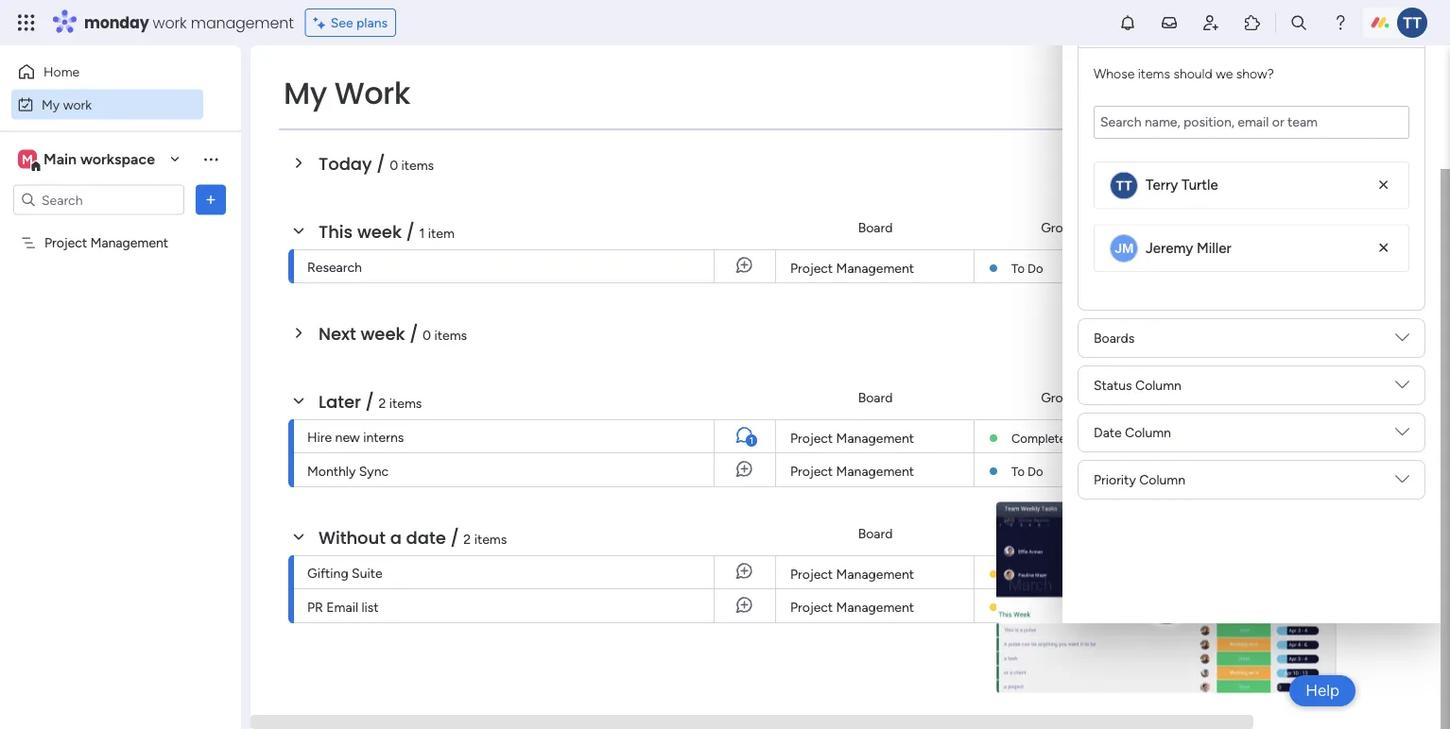 Task type: locate. For each thing, give the bounding box(es) containing it.
/ right today
[[377, 152, 385, 176]]

items inside later / 2 items
[[389, 395, 422, 411]]

1 vertical spatial group
[[1041, 390, 1079, 406]]

0 right today
[[390, 157, 398, 173]]

1 vertical spatial column
[[1125, 425, 1172, 441]]

turtle
[[1182, 177, 1219, 194]]

not for pr email list
[[1421, 599, 1444, 615]]

today / 0 items
[[319, 152, 434, 176]]

1 do from the top
[[1028, 261, 1044, 276]]

1 vertical spatial to
[[1012, 464, 1025, 479]]

work
[[153, 12, 187, 33], [63, 96, 92, 113]]

column up the priority column
[[1125, 425, 1172, 441]]

to do
[[1012, 261, 1044, 276], [1012, 464, 1044, 479]]

work right monday
[[153, 12, 187, 33]]

1 to do from the top
[[1012, 261, 1044, 276]]

1 vertical spatial people
[[1182, 220, 1222, 236]]

monthly sync
[[307, 463, 389, 479]]

miller
[[1197, 240, 1232, 257]]

/ right "later"
[[366, 390, 374, 414]]

0 vertical spatial marketing
[[1012, 567, 1067, 582]]

1 vertical spatial to do
[[1012, 464, 1044, 479]]

2 not s from the top
[[1421, 566, 1451, 582]]

m
[[22, 151, 33, 167]]

project inside the project management list box
[[44, 235, 87, 251]]

2 right the date
[[464, 531, 471, 547]]

do
[[1028, 261, 1044, 276], [1028, 464, 1044, 479]]

0 vertical spatial s
[[1448, 430, 1451, 446]]

1 button
[[714, 420, 775, 454]]

1 vertical spatial not
[[1421, 566, 1444, 582]]

next week / 0 items
[[319, 322, 467, 346]]

Search name, position, email or team text field
[[1094, 106, 1410, 139]]

2 board from the top
[[858, 390, 893, 406]]

0 inside next week / 0 items
[[423, 327, 431, 343]]

project management inside list box
[[44, 235, 168, 251]]

marketing team for gifting suite
[[1012, 567, 1099, 582]]

1 vertical spatial 0
[[423, 327, 431, 343]]

pr email list
[[307, 599, 379, 616]]

project
[[44, 235, 87, 251], [791, 261, 833, 277], [791, 431, 833, 447], [791, 464, 833, 480], [791, 567, 833, 583], [791, 600, 833, 616]]

column right status
[[1136, 378, 1182, 394]]

1
[[419, 225, 425, 241], [750, 435, 754, 447], [1337, 461, 1342, 476]]

1 vertical spatial marketing team
[[1012, 600, 1099, 616]]

/ left item
[[406, 220, 415, 244]]

0 vertical spatial team
[[1070, 567, 1099, 582]]

help button
[[1290, 676, 1356, 707]]

next
[[319, 322, 356, 346]]

2 group from the top
[[1041, 390, 1079, 406]]

nov 4
[[1310, 258, 1344, 273]]

None text field
[[1094, 106, 1410, 139]]

select product image
[[17, 13, 36, 32]]

date column
[[1094, 425, 1172, 441]]

2 not from the top
[[1421, 566, 1444, 582]]

my down the home
[[42, 96, 60, 113]]

terry
[[1146, 177, 1178, 194]]

do down 'completed'
[[1028, 464, 1044, 479]]

0 vertical spatial to do
[[1012, 261, 1044, 276]]

/ right the date
[[450, 526, 459, 550]]

team
[[1070, 567, 1099, 582], [1070, 600, 1099, 616]]

st
[[1438, 220, 1451, 236], [1438, 390, 1451, 406], [1440, 463, 1451, 479], [1438, 526, 1451, 542]]

options image
[[201, 191, 220, 209]]

we
[[1216, 65, 1233, 81]]

2 to from the top
[[1012, 464, 1025, 479]]

board for /
[[858, 526, 893, 542]]

date up dec
[[1311, 390, 1339, 406]]

1 dapulse dropdown down arrow image from the top
[[1396, 331, 1410, 352]]

date
[[1311, 220, 1339, 236], [1311, 390, 1339, 406], [1094, 425, 1122, 441]]

5 project management link from the top
[[788, 590, 963, 624]]

not for gifting suite
[[1421, 566, 1444, 582]]

column
[[1136, 378, 1182, 394], [1125, 425, 1172, 441], [1140, 472, 1186, 488]]

week right this
[[357, 220, 402, 244]]

2 do from the top
[[1028, 464, 1044, 479]]

1 vertical spatial marketing
[[1012, 600, 1067, 616]]

jeremy miller
[[1146, 240, 1232, 257]]

column for priority column
[[1140, 472, 1186, 488]]

gifting
[[307, 565, 349, 582]]

0 horizontal spatial 0
[[390, 157, 398, 173]]

people for /
[[1182, 220, 1222, 236]]

2
[[379, 395, 386, 411], [464, 531, 471, 547]]

week right "next"
[[361, 322, 405, 346]]

inbox image
[[1160, 13, 1179, 32]]

3 not from the top
[[1421, 599, 1444, 615]]

3 board from the top
[[858, 526, 893, 542]]

none text field inside main content
[[1094, 106, 1410, 139]]

2 marketing team from the top
[[1012, 600, 1099, 616]]

/
[[414, 84, 422, 108], [377, 152, 385, 176], [406, 220, 415, 244], [410, 322, 418, 346], [366, 390, 374, 414], [450, 526, 459, 550]]

2 vertical spatial group
[[1041, 526, 1079, 542]]

my
[[284, 72, 327, 114], [42, 96, 60, 113]]

without a date / 2 items
[[319, 526, 507, 550]]

monthly
[[307, 463, 356, 479]]

date up nov 4
[[1311, 220, 1339, 236]]

apps image
[[1243, 13, 1262, 32]]

to
[[1012, 261, 1025, 276], [1012, 464, 1025, 479]]

team for pr email list
[[1070, 600, 1099, 616]]

monday work management
[[84, 12, 294, 33]]

3 dapulse dropdown down arrow image from the top
[[1396, 426, 1410, 447]]

not s for gifting suite
[[1421, 566, 1451, 582]]

0 horizontal spatial 1
[[419, 225, 425, 241]]

marketing team
[[1012, 567, 1099, 582], [1012, 600, 1099, 616]]

0 horizontal spatial my
[[42, 96, 60, 113]]

0 vertical spatial marketing team
[[1012, 567, 1099, 582]]

2 dapulse dropdown down arrow image from the top
[[1396, 378, 1410, 400]]

my left work
[[284, 72, 327, 114]]

my work button
[[11, 89, 203, 120]]

3 not s from the top
[[1421, 599, 1451, 615]]

2 vertical spatial not
[[1421, 599, 1444, 615]]

2 to do from the top
[[1012, 464, 1044, 479]]

people for 2
[[1182, 390, 1222, 406]]

1 vertical spatial 1
[[750, 435, 754, 447]]

group
[[1041, 220, 1079, 236], [1041, 390, 1079, 406], [1041, 526, 1079, 542]]

completed
[[1012, 431, 1073, 446]]

1 horizontal spatial 2
[[464, 531, 471, 547]]

2 vertical spatial 1
[[1337, 461, 1342, 476]]

1 marketing from the top
[[1012, 567, 1067, 582]]

main content containing past dates /
[[251, 0, 1451, 730]]

2 team from the top
[[1070, 600, 1099, 616]]

0 vertical spatial group
[[1041, 220, 1079, 236]]

0 vertical spatial not s
[[1421, 430, 1451, 446]]

2 vertical spatial s
[[1448, 599, 1451, 615]]

4 dapulse dropdown down arrow image from the top
[[1396, 473, 1410, 494]]

do left jeremy miller icon
[[1028, 261, 1044, 276]]

a
[[390, 526, 402, 550]]

project management link for hire new interns
[[788, 421, 963, 455]]

new
[[335, 429, 360, 445]]

0 vertical spatial 0
[[390, 157, 398, 173]]

2 s from the top
[[1448, 566, 1451, 582]]

status
[[1094, 378, 1132, 394]]

dates
[[360, 84, 409, 108]]

home button
[[11, 57, 203, 87]]

show?
[[1237, 65, 1274, 81]]

workspace image
[[18, 149, 37, 170]]

project management link
[[788, 251, 963, 285], [788, 421, 963, 455], [788, 454, 963, 488], [788, 557, 963, 591], [788, 590, 963, 624]]

my for my work
[[42, 96, 60, 113]]

2 inside the without a date / 2 items
[[464, 531, 471, 547]]

1 horizontal spatial work
[[153, 12, 187, 33]]

1 board from the top
[[858, 220, 893, 236]]

main content
[[251, 0, 1451, 730]]

0 vertical spatial to
[[1012, 261, 1025, 276]]

2 vertical spatial not s
[[1421, 599, 1451, 615]]

s for pr email list
[[1448, 599, 1451, 615]]

2 vertical spatial people
[[1182, 390, 1222, 406]]

0 vertical spatial 2
[[379, 395, 386, 411]]

people up whose
[[1094, 22, 1134, 38]]

people right status
[[1182, 390, 1222, 406]]

1 project management link from the top
[[788, 251, 963, 285]]

2 marketing from the top
[[1012, 600, 1067, 616]]

board
[[858, 220, 893, 236], [858, 390, 893, 406], [858, 526, 893, 542]]

work
[[334, 72, 410, 114]]

items inside next week / 0 items
[[435, 327, 467, 343]]

dapulse dropdown down arrow image for boards
[[1396, 331, 1410, 352]]

1 team from the top
[[1070, 567, 1099, 582]]

column for date column
[[1125, 425, 1172, 441]]

marketing
[[1012, 567, 1067, 582], [1012, 600, 1067, 616]]

week
[[357, 220, 402, 244], [361, 322, 405, 346]]

0
[[390, 157, 398, 173], [423, 327, 431, 343]]

2 vertical spatial board
[[858, 526, 893, 542]]

hire
[[307, 429, 332, 445]]

not s
[[1421, 430, 1451, 446], [1421, 566, 1451, 582], [1421, 599, 1451, 615]]

0 vertical spatial date
[[1311, 220, 1339, 236]]

terry turtle image
[[1110, 171, 1138, 200]]

1 vertical spatial date
[[1311, 390, 1339, 406]]

gifting suite
[[307, 565, 383, 582]]

1 horizontal spatial my
[[284, 72, 327, 114]]

column right priority
[[1140, 472, 1186, 488]]

1 vertical spatial not s
[[1421, 566, 1451, 582]]

0 horizontal spatial work
[[63, 96, 92, 113]]

1 vertical spatial board
[[858, 390, 893, 406]]

management
[[191, 12, 294, 33]]

worki
[[1417, 260, 1451, 276]]

past
[[319, 84, 356, 108]]

not
[[1421, 430, 1444, 446], [1421, 566, 1444, 582], [1421, 599, 1444, 615]]

s
[[1448, 430, 1451, 446], [1448, 566, 1451, 582], [1448, 599, 1451, 615]]

1 vertical spatial 2
[[464, 531, 471, 547]]

0 right "next"
[[423, 327, 431, 343]]

later / 2 items
[[319, 390, 422, 414]]

0 vertical spatial week
[[357, 220, 402, 244]]

workspace options image
[[201, 150, 220, 169]]

notifications image
[[1119, 13, 1138, 32]]

Search in workspace field
[[40, 189, 158, 211]]

1 horizontal spatial 0
[[423, 327, 431, 343]]

help image
[[1331, 13, 1350, 32]]

dapulse dropdown down arrow image
[[1396, 331, 1410, 352], [1396, 378, 1410, 400], [1396, 426, 1410, 447], [1396, 473, 1410, 494]]

2 up interns
[[379, 395, 386, 411]]

1 vertical spatial week
[[361, 322, 405, 346]]

date down status
[[1094, 425, 1122, 441]]

0 vertical spatial not
[[1421, 430, 1444, 446]]

1 group from the top
[[1041, 220, 1079, 236]]

items
[[1138, 65, 1171, 81], [401, 157, 434, 173], [435, 327, 467, 343], [389, 395, 422, 411], [474, 531, 507, 547]]

0 vertical spatial board
[[858, 220, 893, 236]]

dapulse dropdown down arrow image for date column
[[1396, 426, 1410, 447]]

suite
[[352, 565, 383, 582]]

1 marketing team from the top
[[1012, 567, 1099, 582]]

email
[[327, 599, 358, 616]]

should
[[1174, 65, 1213, 81]]

people up miller
[[1182, 220, 1222, 236]]

work inside button
[[63, 96, 92, 113]]

0 vertical spatial 1
[[419, 225, 425, 241]]

project management
[[44, 235, 168, 251], [791, 261, 914, 277], [791, 431, 914, 447], [791, 464, 914, 480], [791, 567, 914, 583], [791, 600, 914, 616]]

1 horizontal spatial 1
[[750, 435, 754, 447]]

2 vertical spatial column
[[1140, 472, 1186, 488]]

0 horizontal spatial 2
[[379, 395, 386, 411]]

management
[[90, 235, 168, 251], [836, 261, 914, 277], [836, 431, 914, 447], [836, 464, 914, 480], [836, 567, 914, 583], [836, 600, 914, 616]]

group for /
[[1041, 526, 1079, 542]]

1 vertical spatial team
[[1070, 600, 1099, 616]]

2 project management link from the top
[[788, 421, 963, 455]]

work for my
[[63, 96, 92, 113]]

0 vertical spatial work
[[153, 12, 187, 33]]

project management link for pr email list
[[788, 590, 963, 624]]

3 s from the top
[[1448, 599, 1451, 615]]

terry turtle link
[[1146, 177, 1219, 194]]

research
[[307, 259, 362, 275]]

0 vertical spatial do
[[1028, 261, 1044, 276]]

option
[[0, 226, 241, 230]]

1 vertical spatial work
[[63, 96, 92, 113]]

1 vertical spatial s
[[1448, 566, 1451, 582]]

3 group from the top
[[1041, 526, 1079, 542]]

work down the home
[[63, 96, 92, 113]]

1 vertical spatial do
[[1028, 464, 1044, 479]]

my inside button
[[42, 96, 60, 113]]

0 vertical spatial column
[[1136, 378, 1182, 394]]



Task type: describe. For each thing, give the bounding box(es) containing it.
group for items
[[1041, 390, 1079, 406]]

main
[[43, 150, 77, 168]]

without
[[319, 526, 386, 550]]

project management list box
[[0, 223, 241, 514]]

see
[[331, 15, 353, 31]]

boards
[[1094, 330, 1135, 347]]

invite members image
[[1202, 13, 1221, 32]]

plans
[[357, 15, 388, 31]]

workspace
[[80, 150, 155, 168]]

my work
[[42, 96, 92, 113]]

2 inside later / 2 items
[[379, 395, 386, 411]]

date
[[406, 526, 446, 550]]

management inside list box
[[90, 235, 168, 251]]

dapulse dropdown down arrow image for priority column
[[1396, 473, 1410, 494]]

whose
[[1094, 65, 1135, 81]]

item
[[428, 225, 455, 241]]

board for items
[[858, 390, 893, 406]]

see plans
[[331, 15, 388, 31]]

sync
[[359, 463, 389, 479]]

priority column
[[1094, 472, 1186, 488]]

team for gifting suite
[[1070, 567, 1099, 582]]

group for 1
[[1041, 220, 1079, 236]]

project management link for research
[[788, 251, 963, 285]]

not s for pr email list
[[1421, 599, 1451, 615]]

see plans button
[[305, 9, 396, 37]]

home
[[43, 64, 80, 80]]

status column
[[1094, 378, 1182, 394]]

nov
[[1310, 258, 1333, 273]]

my work
[[284, 72, 410, 114]]

items inside the without a date / 2 items
[[474, 531, 507, 547]]

this
[[319, 220, 353, 244]]

1 s from the top
[[1448, 430, 1451, 446]]

4 project management link from the top
[[788, 557, 963, 591]]

1 inside this week / 1 item
[[419, 225, 425, 241]]

terry turtle
[[1146, 177, 1219, 194]]

dec 1
[[1312, 461, 1342, 476]]

dapulse dropdown down arrow image for status column
[[1396, 378, 1410, 400]]

week for this
[[357, 220, 402, 244]]

date for 2
[[1311, 390, 1339, 406]]

pr
[[307, 599, 323, 616]]

today
[[319, 152, 372, 176]]

week for next
[[361, 322, 405, 346]]

marketing for pr email list
[[1012, 600, 1067, 616]]

marketing team for pr email list
[[1012, 600, 1099, 616]]

search everything image
[[1290, 13, 1309, 32]]

main workspace
[[43, 150, 155, 168]]

later
[[319, 390, 361, 414]]

my for my work
[[284, 72, 327, 114]]

jeremy miller image
[[1110, 234, 1138, 263]]

1 to from the top
[[1012, 261, 1025, 276]]

jeremy miller link
[[1146, 240, 1232, 257]]

jeremy
[[1146, 240, 1194, 257]]

marketing for gifting suite
[[1012, 567, 1067, 582]]

date for /
[[1311, 220, 1339, 236]]

s for gifting suite
[[1448, 566, 1451, 582]]

/ right dates
[[414, 84, 422, 108]]

1 inside button
[[750, 435, 754, 447]]

0 vertical spatial people
[[1094, 22, 1134, 38]]

1 not s from the top
[[1421, 430, 1451, 446]]

4
[[1336, 258, 1344, 273]]

1 not from the top
[[1421, 430, 1444, 446]]

whose items should we show?
[[1094, 65, 1274, 81]]

2 horizontal spatial 1
[[1337, 461, 1342, 476]]

0 inside today / 0 items
[[390, 157, 398, 173]]

terry turtle image
[[1398, 8, 1428, 38]]

/ right "next"
[[410, 322, 418, 346]]

help
[[1306, 682, 1340, 701]]

2 vertical spatial date
[[1094, 425, 1122, 441]]

column for status column
[[1136, 378, 1182, 394]]

this week / 1 item
[[319, 220, 455, 244]]

items inside today / 0 items
[[401, 157, 434, 173]]

dec
[[1312, 461, 1334, 476]]

priority
[[1094, 472, 1136, 488]]

work for monday
[[153, 12, 187, 33]]

workspace selection element
[[18, 148, 158, 173]]

3 project management link from the top
[[788, 454, 963, 488]]

past dates /
[[319, 84, 427, 108]]

list
[[362, 599, 379, 616]]

interns
[[363, 429, 404, 445]]

hire new interns
[[307, 429, 404, 445]]

board for 1
[[858, 220, 893, 236]]

monday
[[84, 12, 149, 33]]



Task type: vqa. For each thing, say whether or not it's contained in the screenshot.
Management within the LIST BOX
yes



